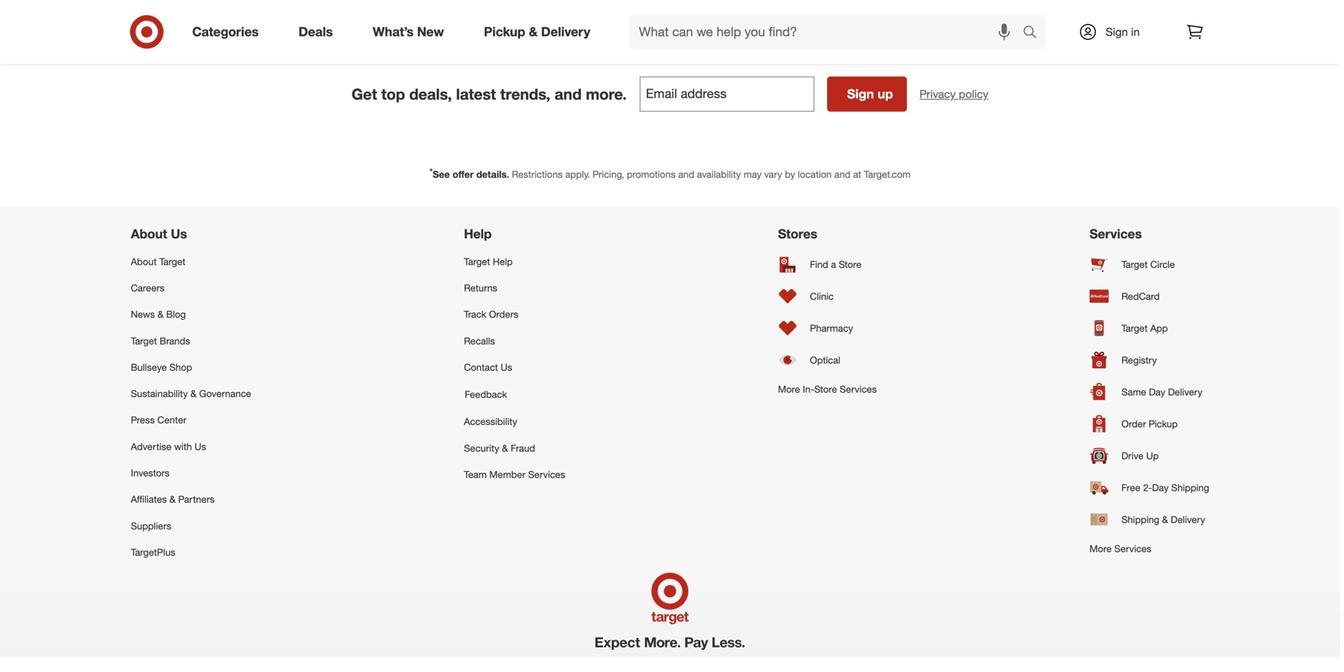 Task type: locate. For each thing, give the bounding box(es) containing it.
team
[[464, 469, 487, 481]]

more for more in-store services
[[778, 383, 800, 395]]

delivery for pickup & delivery
[[541, 24, 590, 40]]

suppliers
[[131, 520, 171, 532]]

more left in-
[[778, 383, 800, 395]]

sign
[[1106, 25, 1128, 39], [847, 86, 874, 102]]

delivery for shipping & delivery
[[1171, 514, 1206, 526]]

1 horizontal spatial sign
[[1106, 25, 1128, 39]]

target app
[[1122, 322, 1168, 334]]

What can we help you find? suggestions appear below search field
[[630, 14, 1027, 49]]

target left the app in the right of the page
[[1122, 322, 1148, 334]]

shipping
[[1172, 482, 1210, 494], [1122, 514, 1160, 526]]

news & blog
[[131, 309, 186, 320]]

1 about from the top
[[131, 226, 167, 242]]

2 about from the top
[[131, 256, 157, 268]]

what's new link
[[359, 14, 464, 49]]

0 vertical spatial sign
[[1106, 25, 1128, 39]]

us for contact us
[[501, 361, 512, 373]]

careers
[[131, 282, 165, 294]]

pickup
[[484, 24, 525, 40], [1149, 418, 1178, 430]]

0 vertical spatial us
[[171, 226, 187, 242]]

0 horizontal spatial pickup
[[484, 24, 525, 40]]

optical
[[810, 354, 841, 366]]

1 horizontal spatial store
[[839, 258, 862, 270]]

up
[[878, 86, 893, 102]]

0 horizontal spatial us
[[171, 226, 187, 242]]

delivery down free 2-day shipping
[[1171, 514, 1206, 526]]

2 vertical spatial delivery
[[1171, 514, 1206, 526]]

& right affiliates
[[170, 494, 176, 506]]

services
[[1090, 226, 1142, 242], [840, 383, 877, 395], [528, 469, 565, 481], [1115, 543, 1152, 555]]

us up about target link
[[171, 226, 187, 242]]

0 vertical spatial help
[[464, 226, 492, 242]]

1 vertical spatial pickup
[[1149, 418, 1178, 430]]

same day delivery link
[[1090, 376, 1210, 408]]

& for pickup
[[529, 24, 538, 40]]

center
[[157, 414, 187, 426]]

registry
[[1122, 354, 1157, 366]]

target up "returns"
[[464, 256, 490, 268]]

circle
[[1151, 258, 1175, 270]]

target down about us
[[159, 256, 186, 268]]

target brands link
[[131, 328, 251, 354]]

targetplus link
[[131, 539, 251, 566]]

shipping up "shipping & delivery"
[[1172, 482, 1210, 494]]

None text field
[[640, 77, 814, 112]]

0 horizontal spatial shipping
[[1122, 514, 1160, 526]]

pickup right order
[[1149, 418, 1178, 430]]

promotions
[[627, 169, 676, 181]]

sponsored
[[1182, 35, 1229, 47]]

target inside "link"
[[1122, 322, 1148, 334]]

sign up button
[[827, 77, 907, 112]]

about
[[131, 226, 167, 242], [131, 256, 157, 268]]

target for target brands
[[131, 335, 157, 347]]

sign for sign in
[[1106, 25, 1128, 39]]

same day delivery
[[1122, 386, 1203, 398]]

1 vertical spatial us
[[501, 361, 512, 373]]

advertise with us link
[[131, 434, 251, 460]]

delivery for same day delivery
[[1168, 386, 1203, 398]]

redcard link
[[1090, 280, 1210, 312]]

sign in
[[1106, 25, 1140, 39]]

0 vertical spatial about
[[131, 226, 167, 242]]

1 vertical spatial more
[[1090, 543, 1112, 555]]

brands
[[160, 335, 190, 347]]

team member services
[[464, 469, 565, 481]]

find a store link
[[778, 248, 877, 280]]

shipping up more services link
[[1122, 514, 1160, 526]]

1 horizontal spatial and
[[678, 169, 695, 181]]

& down bullseye shop link
[[191, 388, 197, 400]]

security & fraud
[[464, 442, 535, 454]]

affiliates & partners link
[[131, 486, 251, 513]]

careers link
[[131, 275, 251, 301]]

and left more.
[[555, 85, 582, 103]]

deals,
[[409, 85, 452, 103]]

about up the about target
[[131, 226, 167, 242]]

press
[[131, 414, 155, 426]]

0 horizontal spatial help
[[464, 226, 492, 242]]

search button
[[1016, 14, 1054, 53]]

more down shipping & delivery link
[[1090, 543, 1112, 555]]

& for sustainability
[[191, 388, 197, 400]]

and left availability
[[678, 169, 695, 181]]

day
[[1149, 386, 1166, 398], [1152, 482, 1169, 494]]

affiliates
[[131, 494, 167, 506]]

news & blog link
[[131, 301, 251, 328]]

&
[[529, 24, 538, 40], [158, 309, 164, 320], [191, 388, 197, 400], [502, 442, 508, 454], [170, 494, 176, 506], [1162, 514, 1168, 526]]

free 2-day shipping link
[[1090, 472, 1210, 504]]

1 vertical spatial about
[[131, 256, 157, 268]]

more
[[778, 383, 800, 395], [1090, 543, 1112, 555]]

governance
[[199, 388, 251, 400]]

day right the free
[[1152, 482, 1169, 494]]

& for security
[[502, 442, 508, 454]]

target inside 'link'
[[464, 256, 490, 268]]

latest
[[456, 85, 496, 103]]

help up returns link
[[493, 256, 513, 268]]

2 horizontal spatial us
[[501, 361, 512, 373]]

services down optical link
[[840, 383, 877, 395]]

target down news
[[131, 335, 157, 347]]

categories link
[[179, 14, 279, 49]]

& up trends,
[[529, 24, 538, 40]]

shipping & delivery
[[1122, 514, 1206, 526]]

and left at
[[835, 169, 851, 181]]

0 vertical spatial store
[[839, 258, 862, 270]]

suppliers link
[[131, 513, 251, 539]]

delivery up trends,
[[541, 24, 590, 40]]

find
[[810, 258, 829, 270]]

1 horizontal spatial more
[[1090, 543, 1112, 555]]

sustainability
[[131, 388, 188, 400]]

0 horizontal spatial more
[[778, 383, 800, 395]]

help up target help
[[464, 226, 492, 242]]

pickup up get top deals, latest trends, and more.
[[484, 24, 525, 40]]

help inside 'link'
[[493, 256, 513, 268]]

feedback
[[465, 389, 507, 401]]

1 vertical spatial sign
[[847, 86, 874, 102]]

privacy policy
[[920, 87, 989, 101]]

sign inside button
[[847, 86, 874, 102]]

1 vertical spatial day
[[1152, 482, 1169, 494]]

target left "circle" in the top right of the page
[[1122, 258, 1148, 270]]

sign for sign up
[[847, 86, 874, 102]]

0 horizontal spatial store
[[815, 383, 837, 395]]

us right with
[[195, 441, 206, 453]]

shipping & delivery link
[[1090, 504, 1210, 536]]

about for about target
[[131, 256, 157, 268]]

1 vertical spatial shipping
[[1122, 514, 1160, 526]]

us for about us
[[171, 226, 187, 242]]

us right 'contact'
[[501, 361, 512, 373]]

1 horizontal spatial us
[[195, 441, 206, 453]]

1 vertical spatial store
[[815, 383, 837, 395]]

get
[[352, 85, 377, 103]]

partners
[[178, 494, 215, 506]]

deals
[[299, 24, 333, 40]]

target.com
[[864, 169, 911, 181]]

1 vertical spatial help
[[493, 256, 513, 268]]

store for in-
[[815, 383, 837, 395]]

by
[[785, 169, 795, 181]]

* see offer details. restrictions apply. pricing, promotions and availability may vary by location and at target.com
[[430, 167, 911, 181]]

0 horizontal spatial sign
[[847, 86, 874, 102]]

target for target circle
[[1122, 258, 1148, 270]]

about target
[[131, 256, 186, 268]]

bullseye
[[131, 361, 167, 373]]

& left fraud
[[502, 442, 508, 454]]

0 vertical spatial delivery
[[541, 24, 590, 40]]

0 vertical spatial more
[[778, 383, 800, 395]]

sign left the up at the right top
[[847, 86, 874, 102]]

advertisement region
[[112, 0, 1229, 34]]

1 horizontal spatial help
[[493, 256, 513, 268]]

& down free 2-day shipping
[[1162, 514, 1168, 526]]

1 horizontal spatial pickup
[[1149, 418, 1178, 430]]

sign left in
[[1106, 25, 1128, 39]]

recalls link
[[464, 328, 565, 354]]

services down shipping & delivery link
[[1115, 543, 1152, 555]]

sign up
[[847, 86, 893, 102]]

find a store
[[810, 258, 862, 270]]

drive
[[1122, 450, 1144, 462]]

& for affiliates
[[170, 494, 176, 506]]

1 vertical spatial delivery
[[1168, 386, 1203, 398]]

returns
[[464, 282, 498, 294]]

0 vertical spatial shipping
[[1172, 482, 1210, 494]]

& left blog
[[158, 309, 164, 320]]

delivery up order pickup
[[1168, 386, 1203, 398]]

get top deals, latest trends, and more.
[[352, 85, 627, 103]]

help
[[464, 226, 492, 242], [493, 256, 513, 268]]

pickup inside order pickup link
[[1149, 418, 1178, 430]]

about up careers
[[131, 256, 157, 268]]

deals link
[[285, 14, 353, 49]]

delivery
[[541, 24, 590, 40], [1168, 386, 1203, 398], [1171, 514, 1206, 526]]

at
[[853, 169, 862, 181]]

day right same
[[1149, 386, 1166, 398]]

store right a at the top of the page
[[839, 258, 862, 270]]

0 vertical spatial pickup
[[484, 24, 525, 40]]

store down optical link
[[815, 383, 837, 395]]



Task type: describe. For each thing, give the bounding box(es) containing it.
advertise
[[131, 441, 172, 453]]

target app link
[[1090, 312, 1210, 344]]

top
[[381, 85, 405, 103]]

clinic link
[[778, 280, 877, 312]]

see
[[433, 169, 450, 181]]

may
[[744, 169, 762, 181]]

store for a
[[839, 258, 862, 270]]

new
[[417, 24, 444, 40]]

pickup inside pickup & delivery link
[[484, 24, 525, 40]]

shop
[[169, 361, 192, 373]]

drive up
[[1122, 450, 1159, 462]]

investors
[[131, 467, 170, 479]]

about target link
[[131, 248, 251, 275]]

services up "target circle"
[[1090, 226, 1142, 242]]

member
[[490, 469, 526, 481]]

affiliates & partners
[[131, 494, 215, 506]]

search
[[1016, 26, 1054, 41]]

press center
[[131, 414, 187, 426]]

drive up link
[[1090, 440, 1210, 472]]

pickup & delivery
[[484, 24, 590, 40]]

target circle link
[[1090, 248, 1210, 280]]

returns link
[[464, 275, 565, 301]]

pricing,
[[593, 169, 624, 181]]

pharmacy link
[[778, 312, 877, 344]]

& for shipping
[[1162, 514, 1168, 526]]

& for news
[[158, 309, 164, 320]]

apply.
[[565, 169, 590, 181]]

contact
[[464, 361, 498, 373]]

accessibility link
[[464, 409, 565, 435]]

same
[[1122, 386, 1147, 398]]

orders
[[489, 309, 519, 320]]

bullseye shop
[[131, 361, 192, 373]]

details.
[[476, 169, 509, 181]]

track orders link
[[464, 301, 565, 328]]

restrictions
[[512, 169, 563, 181]]

0 horizontal spatial and
[[555, 85, 582, 103]]

fraud
[[511, 442, 535, 454]]

target help link
[[464, 248, 565, 275]]

policy
[[959, 87, 989, 101]]

accessibility
[[464, 416, 517, 428]]

order pickup
[[1122, 418, 1178, 430]]

offer
[[453, 169, 474, 181]]

*
[[430, 167, 433, 177]]

redcard
[[1122, 290, 1160, 302]]

privacy policy link
[[920, 86, 989, 102]]

sustainability & governance
[[131, 388, 251, 400]]

order pickup link
[[1090, 408, 1210, 440]]

security & fraud link
[[464, 435, 565, 462]]

team member services link
[[464, 462, 565, 488]]

what's new
[[373, 24, 444, 40]]

about us
[[131, 226, 187, 242]]

contact us
[[464, 361, 512, 373]]

more services
[[1090, 543, 1152, 555]]

1 horizontal spatial shipping
[[1172, 482, 1210, 494]]

in-
[[803, 383, 815, 395]]

stores
[[778, 226, 818, 242]]

order
[[1122, 418, 1146, 430]]

targetplus
[[131, 546, 175, 558]]

about for about us
[[131, 226, 167, 242]]

target for target help
[[464, 256, 490, 268]]

recalls
[[464, 335, 495, 347]]

2 vertical spatial us
[[195, 441, 206, 453]]

vary
[[764, 169, 782, 181]]

sustainability & governance link
[[131, 381, 251, 407]]

blog
[[166, 309, 186, 320]]

target for target app
[[1122, 322, 1148, 334]]

target: expect more. pay less. image
[[446, 566, 894, 657]]

privacy
[[920, 87, 956, 101]]

registry link
[[1090, 344, 1210, 376]]

feedback button
[[464, 381, 565, 409]]

in
[[1131, 25, 1140, 39]]

target circle
[[1122, 258, 1175, 270]]

sign in link
[[1065, 14, 1165, 49]]

track orders
[[464, 309, 519, 320]]

more for more services
[[1090, 543, 1112, 555]]

optical link
[[778, 344, 877, 376]]

target help
[[464, 256, 513, 268]]

0 vertical spatial day
[[1149, 386, 1166, 398]]

a
[[831, 258, 836, 270]]

contact us link
[[464, 354, 565, 381]]

2 horizontal spatial and
[[835, 169, 851, 181]]

more in-store services link
[[778, 376, 877, 403]]

investors link
[[131, 460, 251, 486]]

location
[[798, 169, 832, 181]]

up
[[1147, 450, 1159, 462]]

bullseye shop link
[[131, 354, 251, 381]]

more.
[[586, 85, 627, 103]]

services down fraud
[[528, 469, 565, 481]]

pharmacy
[[810, 322, 853, 334]]



Task type: vqa. For each thing, say whether or not it's contained in the screenshot.
FRAUD on the bottom of the page
yes



